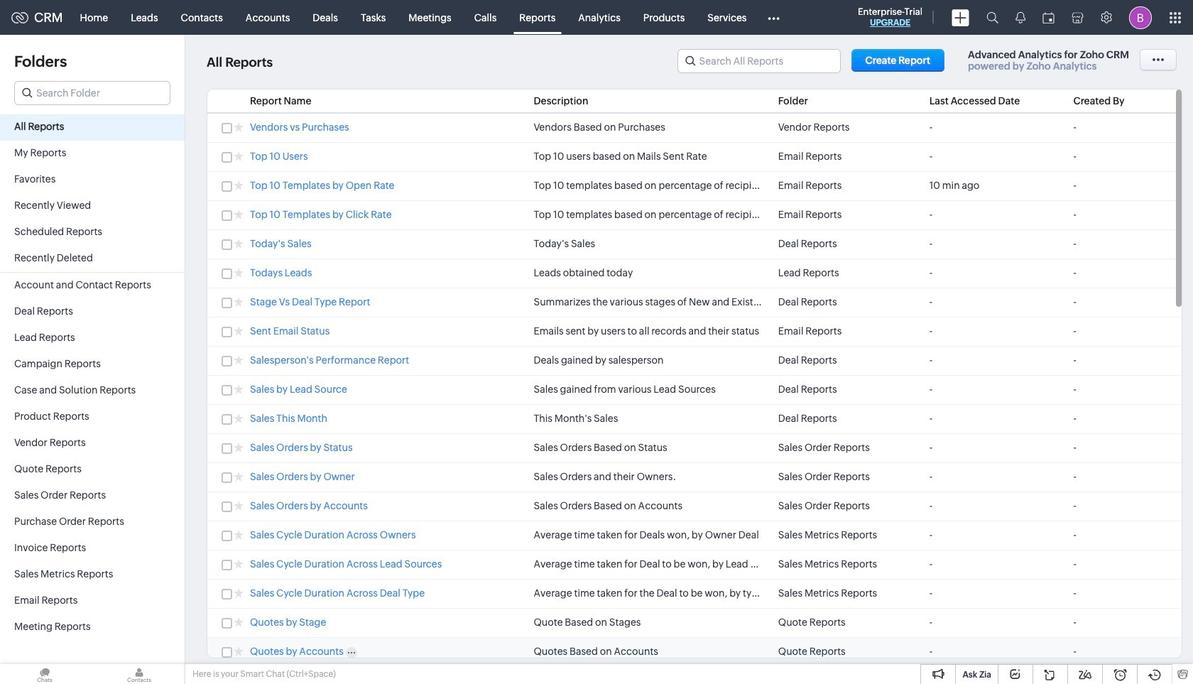 Task type: locate. For each thing, give the bounding box(es) containing it.
search image
[[987, 11, 999, 23]]

signals element
[[1007, 0, 1034, 35]]

Search Folder text field
[[15, 82, 170, 104]]

profile image
[[1130, 6, 1152, 29]]

calendar image
[[1043, 12, 1055, 23]]

Other Modules field
[[758, 6, 789, 29]]



Task type: vqa. For each thing, say whether or not it's contained in the screenshot.
Contacts 'image'
yes



Task type: describe. For each thing, give the bounding box(es) containing it.
search element
[[978, 0, 1007, 35]]

profile element
[[1121, 0, 1161, 34]]

Search All Reports text field
[[678, 50, 840, 72]]

signals image
[[1016, 11, 1026, 23]]

contacts image
[[94, 664, 184, 684]]

logo image
[[11, 12, 28, 23]]

chats image
[[0, 664, 90, 684]]

create menu image
[[952, 9, 970, 26]]

create menu element
[[943, 0, 978, 34]]



